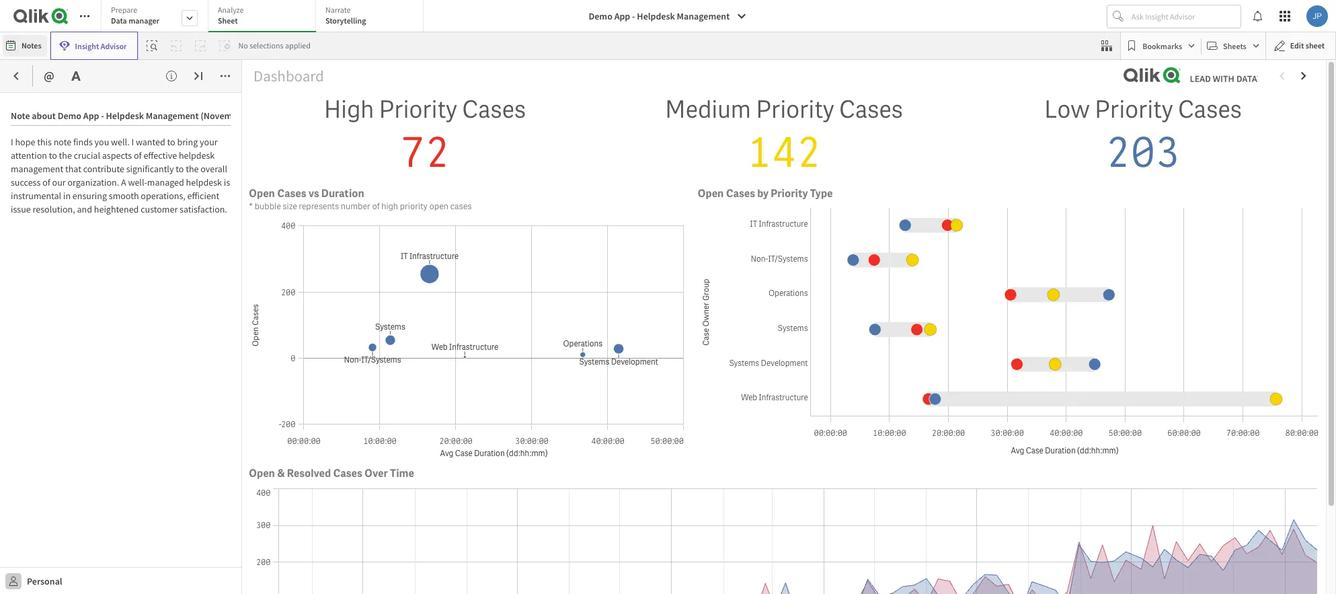 Task type: describe. For each thing, give the bounding box(es) containing it.
smooth
[[109, 190, 139, 202]]

notes button
[[3, 35, 47, 57]]

Note Body text field
[[11, 126, 232, 479]]

our
[[52, 176, 66, 188]]

manager
[[129, 15, 159, 26]]

sheet
[[1306, 40, 1325, 50]]

1 i from the left
[[11, 136, 13, 148]]

time
[[390, 466, 414, 481]]

type
[[811, 186, 833, 200]]

application containing 72
[[0, 0, 1337, 594]]

priority
[[400, 200, 428, 212]]

smart search image
[[147, 40, 158, 51]]

efficient
[[187, 190, 219, 202]]

72
[[400, 125, 450, 180]]

heightened
[[94, 203, 139, 215]]

open & resolved cases over time
[[249, 466, 414, 481]]

details image
[[166, 71, 177, 81]]

@ button
[[38, 65, 60, 87]]

management
[[11, 163, 63, 175]]

number
[[341, 200, 371, 212]]

open cases by priority type
[[698, 186, 833, 200]]

ensuring
[[73, 190, 107, 202]]

crucial
[[74, 149, 100, 161]]

no
[[238, 40, 248, 50]]

over
[[365, 466, 388, 481]]

priority for 203
[[1095, 93, 1174, 125]]

personal
[[27, 575, 62, 587]]

low
[[1045, 93, 1091, 125]]

vs
[[309, 186, 319, 200]]

james peterson image
[[1307, 5, 1329, 27]]

organization.
[[68, 176, 119, 188]]

of inside open cases vs duration * bubble size represents number of high priority open cases
[[372, 200, 380, 212]]

demo
[[589, 10, 613, 22]]

bubble
[[255, 200, 281, 212]]

data
[[111, 15, 127, 26]]

selections
[[250, 40, 284, 50]]

insight advisor button
[[50, 32, 138, 60]]

cases
[[450, 200, 472, 212]]

@
[[44, 68, 54, 83]]

142
[[747, 125, 822, 180]]

203
[[1106, 125, 1181, 180]]

medium priority cases 142
[[665, 93, 904, 180]]

high
[[382, 200, 398, 212]]

resolved
[[287, 466, 331, 481]]

open for open cases vs duration * bubble size represents number of high priority open cases
[[249, 186, 275, 200]]

bookmarks button
[[1124, 35, 1199, 57]]

helpdesk
[[637, 10, 675, 22]]

open for open cases by priority type
[[698, 186, 724, 200]]

size
[[283, 200, 297, 212]]

sheets
[[1224, 41, 1247, 51]]

medium
[[665, 93, 752, 125]]

edit sheet
[[1291, 40, 1325, 50]]

a
[[121, 176, 126, 188]]

bring
[[177, 136, 198, 148]]

in
[[63, 190, 71, 202]]

2 i from the left
[[131, 136, 134, 148]]

success
[[11, 176, 41, 188]]

bookmarks
[[1143, 41, 1183, 51]]

storytelling
[[326, 15, 366, 26]]

app
[[615, 10, 631, 22]]

priority for 142
[[756, 93, 835, 125]]

management
[[677, 10, 730, 22]]

this
[[37, 136, 52, 148]]

notes
[[22, 40, 41, 50]]

managed
[[147, 176, 184, 188]]

that
[[65, 163, 81, 175]]

demo app - helpdesk management button
[[581, 5, 756, 27]]



Task type: vqa. For each thing, say whether or not it's contained in the screenshot.
request within Verify load script in Qlik Sense app from new GitHub pull request
no



Task type: locate. For each thing, give the bounding box(es) containing it.
is
[[224, 176, 230, 188]]

of
[[134, 149, 142, 161], [42, 176, 50, 188], [372, 200, 380, 212]]

to left bring
[[167, 136, 175, 148]]

back image
[[11, 71, 22, 81]]

prepare
[[111, 5, 137, 15]]

sheets button
[[1205, 35, 1263, 57]]

hope
[[15, 136, 35, 148]]

1 vertical spatial helpdesk
[[186, 176, 222, 188]]

0 vertical spatial helpdesk
[[179, 149, 215, 161]]

the
[[59, 149, 72, 161], [186, 163, 199, 175]]

Ask Insight Advisor text field
[[1130, 5, 1241, 27]]

priority
[[379, 93, 458, 125], [756, 93, 835, 125], [1095, 93, 1174, 125], [771, 186, 808, 200]]

1 vertical spatial of
[[42, 176, 50, 188]]

helpdesk up efficient
[[186, 176, 222, 188]]

i hope this note finds you well. i wanted to bring your attention to the crucial aspects of effective helpdesk management that contribute significantly to the overall success of our organization. a well-managed helpdesk is instrumental in ensuring smooth operations, efficient issue resolution, and heightened customer satisfaction.
[[11, 136, 232, 215]]

0 horizontal spatial i
[[11, 136, 13, 148]]

open for open & resolved cases over time
[[249, 466, 275, 481]]

i
[[11, 136, 13, 148], [131, 136, 134, 148]]

&
[[277, 466, 285, 481]]

issue
[[11, 203, 31, 215]]

advisor
[[101, 41, 127, 51]]

finds
[[73, 136, 93, 148]]

selections tool image
[[1102, 40, 1113, 51]]

cases inside open cases vs duration * bubble size represents number of high priority open cases
[[277, 186, 306, 200]]

toggle formatting image
[[70, 71, 81, 81]]

0 horizontal spatial the
[[59, 149, 72, 161]]

applied
[[285, 40, 311, 50]]

of left our
[[42, 176, 50, 188]]

helpdesk down bring
[[179, 149, 215, 161]]

open left by
[[698, 186, 724, 200]]

2 horizontal spatial of
[[372, 200, 380, 212]]

effective
[[144, 149, 177, 161]]

demo app - helpdesk management
[[589, 10, 730, 22]]

expand image
[[193, 71, 204, 81]]

resolution,
[[33, 203, 75, 215]]

open
[[430, 200, 449, 212]]

and
[[77, 203, 92, 215]]

aspects
[[102, 149, 132, 161]]

tab list
[[101, 0, 429, 34]]

insight
[[75, 41, 99, 51]]

sheet
[[218, 15, 238, 26]]

customer
[[141, 203, 178, 215]]

cases inside low priority cases 203
[[1179, 93, 1243, 125]]

cases inside high priority cases 72
[[462, 93, 526, 125]]

contribute
[[83, 163, 124, 175]]

operations,
[[141, 190, 186, 202]]

to down this
[[49, 149, 57, 161]]

satisfaction.
[[180, 203, 227, 215]]

instrumental
[[11, 190, 61, 202]]

your
[[200, 136, 218, 148]]

high
[[324, 93, 374, 125]]

no selections applied
[[238, 40, 311, 50]]

priority for 72
[[379, 93, 458, 125]]

edit
[[1291, 40, 1305, 50]]

note
[[54, 136, 71, 148]]

by
[[758, 186, 769, 200]]

well.
[[111, 136, 130, 148]]

open inside open cases vs duration * bubble size represents number of high priority open cases
[[249, 186, 275, 200]]

narrate
[[326, 5, 351, 15]]

1 horizontal spatial to
[[167, 136, 175, 148]]

0 vertical spatial the
[[59, 149, 72, 161]]

cases
[[462, 93, 526, 125], [840, 93, 904, 125], [1179, 93, 1243, 125], [277, 186, 306, 200], [726, 186, 756, 200], [333, 466, 362, 481]]

attention
[[11, 149, 47, 161]]

open left &
[[249, 466, 275, 481]]

analyze sheet
[[218, 5, 244, 26]]

of left the high
[[372, 200, 380, 212]]

well-
[[128, 176, 147, 188]]

1 vertical spatial the
[[186, 163, 199, 175]]

1 horizontal spatial the
[[186, 163, 199, 175]]

2 vertical spatial of
[[372, 200, 380, 212]]

overall
[[201, 163, 227, 175]]

of up significantly
[[134, 149, 142, 161]]

significantly
[[126, 163, 174, 175]]

2 vertical spatial to
[[176, 163, 184, 175]]

edit sheet button
[[1266, 32, 1337, 60]]

wanted
[[136, 136, 165, 148]]

-
[[632, 10, 636, 22]]

priority inside medium priority cases 142
[[756, 93, 835, 125]]

2 horizontal spatial to
[[176, 163, 184, 175]]

prepare data manager
[[111, 5, 159, 26]]

1 horizontal spatial i
[[131, 136, 134, 148]]

analyze
[[218, 5, 244, 15]]

i right well.
[[131, 136, 134, 148]]

low priority cases 203
[[1045, 93, 1243, 180]]

priority inside high priority cases 72
[[379, 93, 458, 125]]

0 vertical spatial of
[[134, 149, 142, 161]]

open left size
[[249, 186, 275, 200]]

represents
[[299, 200, 339, 212]]

0 horizontal spatial of
[[42, 176, 50, 188]]

i left hope
[[11, 136, 13, 148]]

cases inside medium priority cases 142
[[840, 93, 904, 125]]

duration
[[321, 186, 365, 200]]

1 horizontal spatial of
[[134, 149, 142, 161]]

open cases vs duration * bubble size represents number of high priority open cases
[[249, 186, 472, 212]]

the down note
[[59, 149, 72, 161]]

1 vertical spatial to
[[49, 149, 57, 161]]

0 horizontal spatial to
[[49, 149, 57, 161]]

next sheet: performance image
[[1299, 71, 1310, 82]]

Note title text field
[[11, 104, 231, 126]]

the left overall
[[186, 163, 199, 175]]

priority inside low priority cases 203
[[1095, 93, 1174, 125]]

you
[[95, 136, 109, 148]]

to
[[167, 136, 175, 148], [49, 149, 57, 161], [176, 163, 184, 175]]

insight advisor
[[75, 41, 127, 51]]

application
[[0, 0, 1337, 594]]

helpdesk
[[179, 149, 215, 161], [186, 176, 222, 188]]

open
[[249, 186, 275, 200], [698, 186, 724, 200], [249, 466, 275, 481]]

0 vertical spatial to
[[167, 136, 175, 148]]

tab list containing prepare
[[101, 0, 429, 34]]

to up managed
[[176, 163, 184, 175]]

narrate storytelling
[[326, 5, 366, 26]]

high priority cases 72
[[324, 93, 526, 180]]

*
[[249, 200, 253, 212]]



